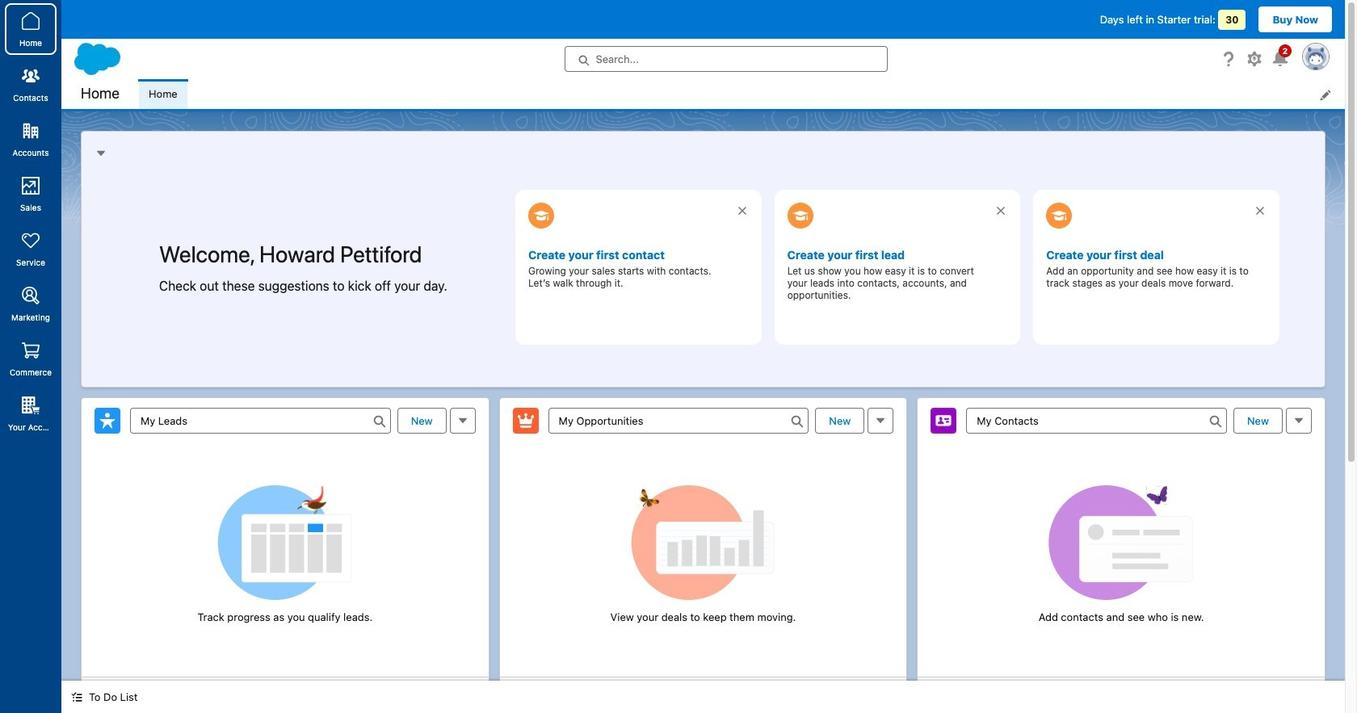 Task type: describe. For each thing, give the bounding box(es) containing it.
Select an Option text field
[[130, 408, 391, 433]]



Task type: locate. For each thing, give the bounding box(es) containing it.
Select an Option text field
[[548, 408, 809, 433]]

text default image
[[71, 692, 82, 703]]

list
[[139, 79, 1345, 109]]



Task type: vqa. For each thing, say whether or not it's contained in the screenshot.
ITEM NUMBER element
no



